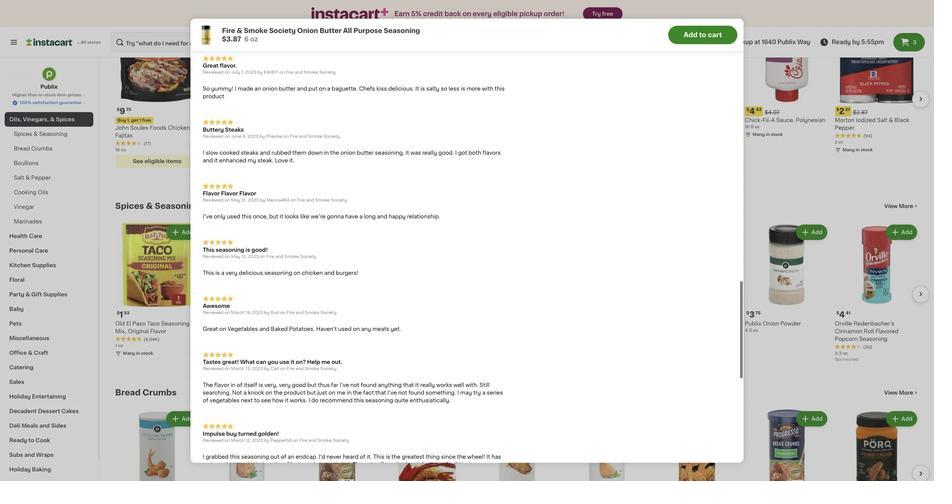 Task type: describe. For each thing, give the bounding box(es) containing it.
this inside the "this seasoning is good! reviewed on may 10, 2023 on fire and smoke society"
[[203, 247, 214, 253]]

smoke inside flavor flavor flavor reviewed on may 31, 2023 by mecca4ba on fire and smoke society
[[315, 199, 330, 203]]

& inside "fire & smoke society onion butter all purpose seasoning $3.87 6 oz"
[[237, 27, 242, 33]]

1 horizontal spatial 21
[[845, 108, 850, 112]]

many in stock for morton iodized salt & black pepper
[[843, 148, 873, 152]]

care for personal care
[[35, 248, 48, 254]]

many for morton iodized salt & black pepper
[[843, 148, 855, 152]]

the down many
[[264, 478, 273, 481]]

flavor inside the flavor in of itself is very, very good but thus far i've not found anything that it really works well with. still searching. not a knock on the product but just on me in the fact that i've not found something. i may try a series of vegetables next to see how it works. i do recommend this seasoning quite enthusiatically.
[[214, 383, 229, 388]]

thing
[[426, 455, 440, 460]]

anything
[[378, 383, 402, 388]]

butter for fire & smoke society onion butter all purpose seasoning $3.87 6 oz
[[320, 27, 342, 33]]

meals
[[21, 423, 38, 429]]

0 horizontal spatial eligible
[[145, 159, 165, 164]]

butter inside the i slow cooked steaks and rubbed them down in the onion butter seasoning,  it was really good. i got both flavors and it enhanced my steak. love it.
[[357, 150, 374, 156]]

fire inside the tastes great! what can you use it on? help me out. reviewed on march 13, 2023 by carl on fire and smoke society
[[287, 367, 295, 371]]

fire inside impulse buy turned golden! reviewed on march 12, 2023 by pepperhill on fire and smoke society
[[299, 439, 307, 443]]

$ inside $ 4 43
[[747, 108, 749, 112]]

baby
[[9, 307, 24, 312]]

impulse
[[203, 432, 225, 437]]

0 horizontal spatial very
[[226, 270, 237, 276]]

is inside the "this seasoning is good! reviewed on may 10, 2023 on fire and smoke society"
[[246, 247, 250, 253]]

i left the love
[[203, 30, 204, 36]]

oils,
[[9, 117, 22, 122]]

3 inside button
[[913, 40, 917, 45]]

43
[[756, 108, 762, 112]]

on right pepperhill
[[293, 439, 298, 443]]

craft
[[34, 350, 48, 356]]

so
[[203, 86, 210, 92]]

0 vertical spatial buy 1, get 1 free
[[118, 118, 151, 123]]

like inside i grabbed this seasoning out of an endcap. i'd never heard of it. this is the greatest thing since the wheel! it has a strong buttery taste in spite of being a dry seasoning. the onion flavor is also right there. nothing is overpowered by salt, like many seasonings are. put it on popcorn, baked potatoes,  sautéed mushrooms, fish filets, chicken,  bread... the possibilities are endless! this is the best seasoning i've ever found! i'm so gla
[[261, 470, 270, 475]]

onion inside the i slow cooked steaks and rubbed them down in the onion butter seasoning,  it was really good. i got both flavors and it enhanced my steak. love it.
[[341, 150, 356, 156]]

onion inside i grabbed this seasoning out of an endcap. i'd never heard of it. this is the greatest thing since the wheel! it has a strong buttery taste in spite of being a dry seasoning. the onion flavor is also right there. nothing is overpowered by salt, like many seasonings are. put it on popcorn, baked potatoes,  sautéed mushrooms, fish filets, chicken,  bread... the possibilities are endless! this is the best seasoning i've ever found! i'm so gla
[[364, 462, 379, 468]]

society inside awesome reviewed on march 19, 2023 by rod on fire and smoke society
[[320, 311, 337, 315]]

subs
[[9, 453, 23, 458]]

instacart logo image
[[26, 38, 72, 47]]

fire inside 'fire & smoke society onion butter all purpose seasoning'
[[385, 321, 395, 327]]

this down seasoning.
[[342, 478, 353, 481]]

this inside the so yummy! i made an onion butter and put on a baguette. chefs kiss delicious. it is salty so less is more with this product
[[495, 86, 505, 92]]

on right back
[[463, 11, 471, 17]]

& inside 'fire & smoke society onion butter all purpose seasoning'
[[397, 321, 401, 327]]

on inside i grabbed this seasoning out of an endcap. i'd never heard of it. this is the greatest thing since the wheel! it has a strong buttery taste in spite of being a dry seasoning. the onion flavor is also right there. nothing is overpowered by salt, like many seasonings are. put it on popcorn, baked potatoes,  sautéed mushrooms, fish filets, chicken,  bread... the possibilities are endless! this is the best seasoning i've ever found! i'm so gla
[[347, 470, 353, 475]]

1 vertical spatial fajitas
[[295, 337, 313, 342]]

add to cart
[[684, 32, 722, 38]]

2023 inside flavor flavor flavor reviewed on may 31, 2023 by mecca4ba on fire and smoke society
[[248, 199, 259, 203]]

i down the well
[[457, 391, 459, 396]]

on left roasted
[[289, 30, 296, 36]]

1 horizontal spatial spices
[[56, 117, 75, 122]]

this seasoning is good! reviewed on may 10, 2023 on fire and smoke society
[[203, 247, 316, 259]]

$ 4 41
[[837, 311, 851, 319]]

1 vertical spatial used
[[338, 327, 352, 332]]

a left long
[[359, 214, 363, 220]]

a up next
[[243, 391, 247, 396]]

fire inside "fire & smoke society onion butter all purpose seasoning $3.87 6 oz"
[[222, 27, 235, 33]]

on inside the so yummy! i made an onion butter and put on a baguette. chefs kiss delicious. it is salty so less is more with this product
[[319, 86, 326, 92]]

stock down chick-fil-a sauce, polynesian 16 fl oz at right top
[[771, 133, 783, 137]]

mushrooms,
[[449, 470, 482, 475]]

0 horizontal spatial not
[[350, 383, 359, 388]]

product inside the flavor in of itself is very, very good but thus far i've not found anything that it really works well with. still searching. not a knock on the product but just on me in the fact that i've not found something. i may try a series of vegetables next to see how it works. i do recommend this seasoning quite enthusiatically.
[[284, 391, 306, 396]]

seasoning.
[[322, 462, 351, 468]]

goods
[[32, 58, 51, 64]]

2023 inside the tastes great! what can you use it on? help me out. reviewed on march 13, 2023 by carl on fire and smoke society
[[252, 367, 263, 371]]

flavor flavor flavor reviewed on may 31, 2023 by mecca4ba on fire and smoke society
[[203, 191, 347, 203]]

on down good!
[[260, 255, 265, 259]]

bell
[[219, 125, 229, 131]]

0 vertical spatial see eligible items button
[[115, 155, 199, 168]]

on down far
[[329, 391, 336, 396]]

canned goods & soups link
[[5, 54, 93, 68]]

on down "great!"
[[225, 367, 230, 371]]

smoke inside the "this seasoning is good! reviewed on may 10, 2023 on fire and smoke society"
[[285, 255, 299, 259]]

pepper inside morton iodized salt & black pepper
[[835, 125, 855, 131]]

found!
[[437, 478, 455, 481]]

product group containing 1
[[115, 223, 199, 359]]

oils, vinegars, & spices link
[[5, 112, 93, 127]]

1 vertical spatial 3
[[749, 311, 755, 319]]

0 horizontal spatial fajitas
[[115, 133, 133, 138]]

onion for fire & smoke society onion butter all purpose seasoning $3.87 6 oz
[[297, 27, 318, 33]]

fire right julie
[[285, 14, 293, 19]]

great!
[[222, 360, 239, 365]]

a left dry
[[307, 462, 311, 468]]

seasoning inside spend $32, save $5 taco bell original taco seasoning mix
[[205, 133, 234, 138]]

2 horizontal spatial eligible
[[493, 11, 518, 17]]

the inside i grabbed this seasoning out of an endcap. i'd never heard of it. this is the greatest thing since the wheel! it has a strong buttery taste in spite of being a dry seasoning. the onion flavor is also right there. nothing is overpowered by salt, like many seasonings are. put it on popcorn, baked potatoes,  sautéed mushrooms, fish filets, chicken,  bread... the possibilities are endless! this is the best seasoning i've ever found! i'm so gla
[[353, 462, 363, 468]]

1 horizontal spatial baking
[[32, 467, 51, 473]]

care for health care
[[29, 234, 42, 239]]

paso
[[132, 321, 146, 327]]

1 vertical spatial foods
[[330, 329, 347, 334]]

2023 right 23,
[[249, 14, 259, 19]]

0 vertical spatial 9
[[120, 107, 125, 115]]

0 horizontal spatial soules
[[130, 125, 148, 131]]

the up baked
[[392, 455, 401, 460]]

the flavor in of itself is very, very good but thus far i've not found anything that it really works well with. still searching. not a knock on the product but just on me in the fact that i've not found something. i may try a series of vegetables next to see how it works. i do recommend this seasoning quite enthusiatically.
[[203, 383, 503, 404]]

view more for bread crumbs
[[885, 390, 914, 396]]

on right julie
[[278, 14, 284, 19]]

this up $3.87
[[218, 30, 228, 36]]

many in stock down fil-
[[753, 133, 783, 137]]

1 vertical spatial not
[[398, 391, 407, 396]]

i inside the so yummy! i made an onion butter and put on a baguette. chefs kiss delicious. it is salty so less is more with this product
[[235, 86, 236, 92]]

of right 'spite'
[[284, 462, 289, 468]]

essentials
[[30, 102, 58, 108]]

1 vertical spatial $ 9 75
[[297, 311, 311, 319]]

it. inside the i slow cooked steaks and rubbed them down in the onion butter seasoning,  it was really good. i got both flavors and it enhanced my steak. love it.
[[289, 158, 294, 163]]

health
[[9, 234, 28, 239]]

0 vertical spatial baking
[[9, 102, 28, 108]]

on right rod
[[280, 311, 286, 315]]

society inside buttery steaks reviewed on june 6, 2023 by pheobe on fire and smoke society
[[324, 135, 340, 139]]

on left 10,
[[225, 255, 230, 259]]

it left looks
[[280, 214, 283, 220]]

0 horizontal spatial get
[[131, 118, 138, 123]]

1 vertical spatial see eligible items
[[313, 362, 362, 368]]

and inside awesome reviewed on march 19, 2023 by rod on fire and smoke society
[[296, 311, 304, 315]]

smoke inside buttery steaks reviewed on june 6, 2023 by pheobe on fire and smoke society
[[308, 135, 323, 139]]

1 oz for old el paso taco seasoning mix, original flavor
[[115, 344, 123, 348]]

2 horizontal spatial taco
[[253, 125, 266, 131]]

a left strong
[[203, 462, 206, 468]]

great for great flavor. reviewed on july 7, 2023 by kiki817 on fire and smoke society
[[203, 63, 219, 69]]

0 horizontal spatial 1,
[[127, 118, 130, 123]]

$ 2 21 inside $2.21 original price: $2.87 element
[[837, 107, 850, 115]]

1 vertical spatial chicken
[[348, 329, 370, 334]]

0 horizontal spatial 16
[[115, 148, 120, 152]]

chicken
[[302, 270, 323, 276]]

1 horizontal spatial i've
[[388, 391, 397, 396]]

on left any
[[353, 327, 360, 332]]

0 vertical spatial spices & seasoning
[[14, 131, 68, 137]]

flavor inside i grabbed this seasoning out of an endcap. i'd never heard of it. this is the greatest thing since the wheel! it has a strong buttery taste in spite of being a dry seasoning. the onion flavor is also right there. nothing is overpowered by salt, like many seasonings are. put it on popcorn, baked potatoes,  sautéed mushrooms, fish filets, chicken,  bread... the possibilities are endless! this is the best seasoning i've ever found! i'm so gla
[[381, 462, 396, 468]]

once,
[[253, 214, 268, 220]]

flavored
[[876, 329, 899, 334]]

this left once,
[[242, 214, 252, 220]]

0 vertical spatial that
[[403, 383, 414, 388]]

75 for topmost see eligible items button
[[126, 108, 131, 112]]

0 horizontal spatial see eligible items
[[133, 159, 182, 164]]

publix link
[[40, 67, 58, 91]]

i left do
[[309, 398, 310, 404]]

put
[[331, 470, 340, 475]]

garlic
[[223, 321, 239, 327]]

0 vertical spatial used
[[227, 214, 240, 220]]

1 horizontal spatial like
[[300, 214, 309, 220]]

1 horizontal spatial bread
[[115, 389, 141, 397]]

taco inside old el paso taco seasoning mix, original flavor
[[147, 321, 160, 327]]

is left salty
[[421, 86, 425, 92]]

many in stock for taco bell original taco seasoning mix
[[213, 156, 243, 160]]

0 vertical spatial see
[[133, 159, 143, 164]]

1 horizontal spatial buy
[[298, 322, 306, 326]]

health care link
[[5, 229, 93, 244]]

stock for morton iodized salt & black pepper
[[861, 148, 873, 152]]

pets
[[9, 321, 22, 327]]

0 vertical spatial $ 9 75
[[117, 107, 131, 115]]

0 vertical spatial spices & seasoning link
[[5, 127, 93, 141]]

carl
[[271, 367, 279, 371]]

the up how
[[274, 391, 283, 396]]

$5
[[244, 118, 250, 123]]

breakfast
[[9, 73, 36, 78]]

in right slow
[[226, 156, 230, 160]]

society inside great flavor. reviewed on july 7, 2023 by kiki817 on fire and smoke society
[[319, 71, 336, 75]]

it inside the tastes great! what can you use it on? help me out. reviewed on march 13, 2023 by carl on fire and smoke society
[[291, 360, 295, 365]]

satisfaction
[[32, 101, 58, 105]]

0 horizontal spatial 21
[[216, 311, 220, 316]]

with
[[482, 86, 493, 92]]

fl
[[751, 125, 754, 129]]

fire inside buttery steaks reviewed on june 6, 2023 by pheobe on fire and smoke society
[[290, 135, 298, 139]]

2 ct
[[835, 140, 843, 145]]

reviewed inside buttery steaks reviewed on june 6, 2023 by pheobe on fire and smoke society
[[203, 135, 224, 139]]

this inside the flavor in of itself is very, very good but thus far i've not found anything that it really works well with. still searching. not a knock on the product but just on me in the fact that i've not found something. i may try a series of vegetables next to see how it works. i do recommend this seasoning quite enthusiatically.
[[354, 398, 364, 404]]

it right how
[[285, 398, 289, 404]]

very inside the flavor in of itself is very, very good but thus far i've not found anything that it really works well with. still searching. not a knock on the product but just on me in the fact that i've not found something. i may try a series of vegetables next to see how it works. i do recommend this seasoning quite enthusiatically.
[[279, 383, 291, 388]]

smoke inside great flavor. reviewed on july 7, 2023 by kiki817 on fire and smoke society
[[304, 71, 318, 75]]

of down searching.
[[203, 398, 208, 404]]

on up garlic on the bottom
[[225, 311, 230, 315]]

and inside the so yummy! i made an onion butter and put on a baguette. chefs kiss delicious. it is salty so less is more with this product
[[297, 86, 307, 92]]

less
[[449, 86, 460, 92]]

to inside the flavor in of itself is very, very good but thus far i've not found anything that it really works well with. still searching. not a knock on the product but just on me in the fact that i've not found something. i may try a series of vegetables next to see how it works. i do recommend this seasoning quite enthusiatically.
[[254, 398, 260, 404]]

vegetables
[[228, 327, 258, 332]]

view for bread crumbs
[[885, 390, 898, 396]]

ready to cook
[[9, 438, 50, 443]]

i've only used this once, but it looks like we're gonna have a long and happy relationship.
[[203, 214, 440, 220]]

publix for publix onion powder 4.5 oz
[[745, 321, 762, 327]]

and inside flavor flavor flavor reviewed on may 31, 2023 by mecca4ba on fire and smoke society
[[306, 199, 314, 203]]

oz inside "fire & smoke society onion butter all purpose seasoning $3.87 6 oz"
[[250, 36, 258, 42]]

seasoning!!
[[230, 30, 261, 36]]

it inside i grabbed this seasoning out of an endcap. i'd never heard of it. this is the greatest thing since the wheel! it has a strong buttery taste in spite of being a dry seasoning. the onion flavor is also right there. nothing is overpowered by salt, like many seasonings are. put it on popcorn, baked potatoes,  sautéed mushrooms, fish filets, chicken,  bread... the possibilities are endless! this is the best seasoning i've ever found! i'm so gla
[[342, 470, 345, 475]]

fire & smoke society onion butter all purpose seasoning button
[[385, 223, 469, 359]]

really inside the flavor in of itself is very, very good but thus far i've not found anything that it really works well with. still searching. not a knock on the product but just on me in the fact that i've not found something. i may try a series of vegetables next to see how it works. i do recommend this seasoning quite enthusiatically.
[[420, 383, 435, 388]]

me inside the flavor in of itself is very, very good but thus far i've not found anything that it really works well with. still searching. not a knock on the product but just on me in the fact that i've not found something. i may try a series of vegetables next to see how it works. i do recommend this seasoning quite enthusiatically.
[[337, 391, 345, 396]]

prices
[[68, 93, 81, 97]]

in inside button
[[316, 133, 320, 137]]

2 vertical spatial but
[[307, 391, 316, 396]]

good!
[[252, 247, 268, 253]]

by inside impulse buy turned golden! reviewed on march 12, 2023 by pepperhill on fire and smoke society
[[264, 439, 269, 443]]

the up nothing
[[457, 455, 466, 460]]

in up the not
[[231, 383, 236, 388]]

1 vertical spatial bread crumbs link
[[115, 389, 177, 398]]

by left julie
[[261, 14, 266, 19]]

seasoning inside old el paso taco seasoning mix, original flavor
[[161, 321, 190, 327]]

$ 4 43
[[747, 107, 762, 115]]

a right try
[[482, 391, 486, 396]]

society inside impulse buy turned golden! reviewed on march 12, 2023 by pepperhill on fire and smoke society
[[333, 439, 349, 443]]

1 horizontal spatial found
[[409, 391, 424, 396]]

1 horizontal spatial 9
[[300, 311, 305, 319]]

deli
[[9, 423, 20, 429]]

1 vertical spatial supplies
[[43, 292, 67, 297]]

very,
[[264, 383, 278, 388]]

steaks
[[225, 127, 244, 133]]

seasoning down the "this seasoning is good! reviewed on may 10, 2023 on fire and smoke society"
[[264, 270, 292, 276]]

heard
[[343, 455, 359, 460]]

of up the not
[[237, 383, 242, 388]]

on left june
[[225, 135, 230, 139]]

0 horizontal spatial i've
[[203, 214, 213, 220]]

item
[[57, 93, 67, 97]]

just
[[317, 391, 327, 396]]

view for spices & seasoning
[[885, 204, 898, 209]]

13,
[[245, 367, 251, 371]]

flavor inside old el paso taco seasoning mix, original flavor
[[150, 329, 166, 334]]

many down fl
[[753, 133, 765, 137]]

& inside morton iodized salt & black pepper
[[889, 118, 893, 123]]

to for cook
[[28, 438, 34, 443]]

stock for taco bell original taco seasoning mix
[[231, 156, 243, 160]]

is down wheel!
[[469, 462, 474, 468]]

is left also
[[397, 462, 402, 468]]

$ inside "$ 3 75"
[[747, 311, 749, 316]]

this up baked
[[373, 455, 384, 460]]

buttery steaks reviewed on june 6, 2023 by pheobe on fire and smoke society
[[203, 127, 340, 139]]

vinegar link
[[5, 200, 93, 214]]

2 vertical spatial spices
[[115, 202, 144, 210]]

1 vertical spatial soules
[[310, 329, 328, 334]]

31,
[[241, 199, 247, 203]]

roll
[[864, 329, 874, 334]]

purpose for fire & smoke society onion butter all purpose seasoning $3.87 6 oz
[[354, 27, 382, 33]]

in up "recommend"
[[347, 391, 352, 396]]

product group containing 3
[[745, 223, 829, 334]]

more for bread crumbs
[[899, 390, 914, 396]]

society inside 'fire & smoke society onion butter all purpose seasoning'
[[422, 321, 443, 327]]

seasoning up taste
[[241, 455, 269, 460]]

looks
[[285, 214, 299, 220]]

it left was
[[406, 150, 409, 156]]

recommend
[[320, 398, 353, 404]]

0 horizontal spatial potatoes,
[[319, 30, 345, 36]]

and inside impulse buy turned golden! reviewed on march 12, 2023 by pepperhill on fire and smoke society
[[308, 439, 316, 443]]

(30)
[[863, 346, 872, 350]]

this inside i grabbed this seasoning out of an endcap. i'd never heard of it. this is the greatest thing since the wheel! it has a strong buttery taste in spite of being a dry seasoning. the onion flavor is also right there. nothing is overpowered by salt, like many seasonings are. put it on popcorn, baked potatoes,  sautéed mushrooms, fish filets, chicken,  bread... the possibilities are endless! this is the best seasoning i've ever found! i'm so gla
[[230, 455, 240, 460]]

1 horizontal spatial taco
[[205, 125, 218, 131]]

a
[[771, 118, 775, 123]]

1 vertical spatial spices & seasoning link
[[115, 202, 200, 211]]

on left 23,
[[225, 14, 230, 19]]

on down very,
[[266, 391, 272, 396]]

is up awesome at the bottom left of the page
[[215, 270, 220, 276]]

this up awesome at the bottom left of the page
[[203, 270, 214, 276]]

view more for spices & seasoning
[[885, 204, 914, 209]]

not
[[232, 391, 242, 396]]

0 vertical spatial 2
[[839, 107, 845, 115]]

holiday for holiday entertaining
[[9, 394, 31, 400]]

0 horizontal spatial spices
[[14, 131, 32, 137]]

1 horizontal spatial get
[[311, 322, 318, 326]]

publix for publix
[[40, 84, 58, 90]]

oz inside publix garlic powder 3.12 oz
[[214, 329, 220, 333]]

the down popcorn,
[[361, 478, 370, 481]]

is right less
[[461, 86, 465, 92]]

reviewed inside flavor flavor flavor reviewed on may 31, 2023 by mecca4ba on fire and smoke society
[[203, 199, 224, 203]]

seasoning inside 'fire & smoke society onion butter all purpose seasoning'
[[435, 329, 464, 334]]

publix logo image
[[42, 67, 56, 81]]

by inside awesome reviewed on march 19, 2023 by rod on fire and smoke society
[[264, 311, 270, 315]]

are.
[[320, 470, 330, 475]]

seasoning down baked
[[384, 478, 412, 481]]

2023 inside great flavor. reviewed on july 7, 2023 by kiki817 on fire and smoke society
[[245, 71, 256, 75]]

stores
[[87, 40, 101, 45]]

1 horizontal spatial bread crumbs
[[115, 389, 177, 397]]

a left delicious
[[221, 270, 224, 276]]

0 horizontal spatial chicken
[[168, 125, 190, 131]]

salt inside morton iodized salt & black pepper
[[877, 118, 888, 123]]

more for spices & seasoning
[[899, 204, 914, 209]]

0 horizontal spatial all
[[81, 40, 86, 45]]

the left fact at the left of page
[[353, 391, 362, 396]]

0 vertical spatial items
[[166, 159, 182, 164]]

impulse buy turned golden! reviewed on march 12, 2023 by pepperhill on fire and smoke society
[[203, 432, 349, 443]]

popcorn,
[[355, 470, 379, 475]]

morton
[[835, 118, 855, 123]]

and inside the "this seasoning is good! reviewed on may 10, 2023 on fire and smoke society"
[[275, 255, 283, 259]]

on down garlic on the bottom
[[219, 327, 226, 332]]

1 july from the top
[[231, 14, 240, 19]]

1 horizontal spatial crumbs
[[143, 389, 177, 397]]

free for topmost see eligible items button
[[142, 118, 151, 123]]

ready for ready by 5:55pm
[[832, 39, 851, 45]]

4 for $ 4 43
[[749, 107, 755, 115]]

4 for $ 4 41
[[839, 311, 845, 319]]

1 horizontal spatial 2
[[835, 140, 838, 145]]

1 horizontal spatial buy 1, get 1 free
[[298, 322, 331, 326]]

(94)
[[863, 134, 872, 138]]

seasoning inside "fire & smoke society onion butter all purpose seasoning $3.87 6 oz"
[[384, 27, 420, 33]]

reviewed on july 23, 2023 by julie on fire and smoke society
[[203, 14, 335, 19]]

out
[[270, 455, 279, 460]]

0 horizontal spatial bread crumbs
[[14, 146, 53, 151]]

on right pheobe
[[284, 135, 289, 139]]

1 horizontal spatial spices & seasoning
[[115, 202, 200, 210]]

in down morton iodized salt & black pepper
[[856, 148, 860, 152]]

i love this seasoning!! i've put it on roasted potatoes, scrambled eggs, and hash browns for breakfast!!
[[203, 30, 478, 36]]

0 vertical spatial but
[[269, 214, 278, 220]]

is up baked
[[386, 455, 390, 460]]

1 oz for taco bell original taco seasoning mix
[[205, 148, 213, 152]]

0 horizontal spatial crumbs
[[31, 146, 53, 151]]

cook
[[35, 438, 50, 443]]

6,
[[243, 135, 247, 139]]

express icon image
[[312, 7, 388, 20]]

1 vertical spatial $ 2 21
[[207, 311, 220, 319]]

my
[[248, 158, 256, 163]]

gift
[[31, 292, 42, 297]]

the inside the i slow cooked steaks and rubbed them down in the onion butter seasoning,  it was really good. i got both flavors and it enhanced my steak. love it.
[[330, 150, 339, 156]]

0 vertical spatial bread crumbs link
[[5, 141, 93, 156]]

floral link
[[5, 273, 93, 287]]

orville redenbacher's cinnamon roll flavored popcorn seasoning
[[835, 321, 899, 342]]

0 horizontal spatial john
[[115, 125, 129, 131]]

1 vertical spatial salt
[[14, 175, 24, 181]]

march inside impulse buy turned golden! reviewed on march 12, 2023 by pepperhill on fire and smoke society
[[231, 439, 244, 443]]

subs and wraps link
[[5, 448, 93, 463]]

product group containing 2
[[835, 20, 919, 155]]

than
[[28, 93, 38, 97]]

store
[[45, 93, 56, 97]]

of right the heard
[[360, 455, 365, 460]]

floral
[[9, 277, 25, 283]]

the inside the flavor in of itself is very, very good but thus far i've not found anything that it really works well with. still searching. not a knock on the product but just on me in the fact that i've not found something. i may try a series of vegetables next to see how it works. i do recommend this seasoning quite enthusiatically.
[[203, 383, 213, 388]]

on down "buy"
[[225, 439, 230, 443]]

0 horizontal spatial john soules foods chicken fajitas
[[115, 125, 190, 138]]

julie
[[267, 14, 277, 19]]

taste
[[248, 462, 261, 468]]

$ 3 75
[[747, 311, 761, 319]]

by inside flavor flavor flavor reviewed on may 31, 2023 by mecca4ba on fire and smoke society
[[260, 199, 265, 203]]

march inside awesome reviewed on march 19, 2023 by rod on fire and smoke society
[[231, 311, 244, 315]]

sautéed
[[425, 470, 447, 475]]

holiday baking link
[[5, 463, 93, 477]]

1 vertical spatial but
[[307, 383, 317, 388]]

0 horizontal spatial bread
[[14, 146, 30, 151]]

it up enthusiatically.
[[415, 383, 419, 388]]

good.
[[439, 150, 454, 156]]



Task type: vqa. For each thing, say whether or not it's contained in the screenshot.
Onion associated with Fire & Smoke Society Onion Butter All Purpose Seasoning
yes



Task type: locate. For each thing, give the bounding box(es) containing it.
2 more from the top
[[899, 390, 914, 396]]

may left 10,
[[231, 255, 240, 259]]

0 horizontal spatial baking
[[9, 102, 28, 108]]

2023 inside the "this seasoning is good! reviewed on may 10, 2023 on fire and smoke society"
[[248, 255, 259, 259]]

personal
[[9, 248, 34, 254]]

original down paso
[[128, 329, 149, 334]]

0 vertical spatial so
[[441, 86, 447, 92]]

7 reviewed from the top
[[203, 367, 224, 371]]

1 oz inside product group
[[115, 344, 123, 348]]

march down "great!"
[[231, 367, 244, 371]]

19,
[[245, 311, 251, 315]]

onion for fire & smoke society onion butter all purpose seasoning
[[444, 321, 460, 327]]

decadent dessert cakes link
[[5, 404, 93, 419]]

0 horizontal spatial ready
[[9, 438, 27, 443]]

put
[[274, 30, 283, 36], [309, 86, 318, 92]]

2 july from the top
[[231, 71, 240, 75]]

back
[[445, 11, 461, 17]]

it inside i grabbed this seasoning out of an endcap. i'd never heard of it. this is the greatest thing since the wheel! it has a strong buttery taste in spite of being a dry seasoning. the onion flavor is also right there. nothing is overpowered by salt, like many seasonings are. put it on popcorn, baked potatoes,  sautéed mushrooms, fish filets, chicken,  bread... the possibilities are endless! this is the best seasoning i've ever found! i'm so gla
[[487, 455, 490, 460]]

0 horizontal spatial to
[[28, 438, 34, 443]]

for
[[440, 30, 447, 36]]

0 horizontal spatial found
[[361, 383, 377, 388]]

1 horizontal spatial that
[[403, 383, 414, 388]]

stock left 'my'
[[231, 156, 243, 160]]

that down anything
[[375, 391, 386, 396]]

1 vertical spatial so
[[466, 478, 472, 481]]

view more
[[885, 204, 914, 209], [885, 390, 914, 396]]

purpose inside "fire & smoke society onion butter all purpose seasoning $3.87 6 oz"
[[354, 27, 382, 33]]

by down buttery
[[240, 470, 247, 475]]

buttery
[[203, 127, 224, 133]]

free for see eligible items button to the right
[[322, 322, 331, 326]]

care up personal care
[[29, 234, 42, 239]]

0 horizontal spatial spices & seasoning link
[[5, 127, 93, 141]]

purpose for fire & smoke society onion butter all purpose seasoning
[[411, 329, 434, 334]]

1 vertical spatial spices & seasoning
[[115, 202, 200, 210]]

0 vertical spatial 3
[[913, 40, 917, 45]]

holiday inside holiday entertaining link
[[9, 394, 31, 400]]

i've down reviewed on july 23, 2023 by julie on fire and smoke society
[[263, 30, 272, 36]]

i inside i grabbed this seasoning out of an endcap. i'd never heard of it. this is the greatest thing since the wheel! it has a strong buttery taste in spite of being a dry seasoning. the onion flavor is also right there. nothing is overpowered by salt, like many seasonings are. put it on popcorn, baked potatoes,  sautéed mushrooms, fish filets, chicken,  bread... the possibilities are endless! this is the best seasoning i've ever found! i'm so gla
[[203, 455, 204, 460]]

100% satisfaction guarantee button
[[12, 98, 86, 106]]

1 reviewed from the top
[[203, 14, 224, 19]]

it left roasted
[[284, 30, 288, 36]]

many in stock for old el paso taco seasoning mix, original flavor
[[123, 352, 153, 356]]

on right put
[[347, 470, 353, 475]]

butter right any
[[385, 329, 402, 334]]

flavor up baked
[[381, 462, 396, 468]]

product down the so
[[203, 94, 224, 99]]

earn 5% credit back on every eligible pickup order!
[[394, 11, 565, 17]]

july left 7,
[[231, 71, 240, 75]]

0 horizontal spatial onion
[[297, 27, 318, 33]]

view more link for spices & seasoning
[[885, 203, 919, 210]]

0 horizontal spatial pickup
[[685, 40, 704, 45]]

society inside the "this seasoning is good! reviewed on may 10, 2023 on fire and smoke society"
[[300, 255, 316, 259]]

4 left 41
[[839, 311, 845, 319]]

many for old el paso taco seasoning mix, original flavor
[[123, 352, 135, 356]]

butter inside 'fire & smoke society onion butter all purpose seasoning'
[[385, 329, 402, 334]]

buy 1, get 1 free up (17)
[[118, 118, 151, 123]]

all right yet.
[[403, 329, 410, 334]]

2023 inside impulse buy turned golden! reviewed on march 12, 2023 by pepperhill on fire and smoke society
[[252, 439, 263, 443]]

8 reviewed from the top
[[203, 439, 224, 443]]

2023 right 7,
[[245, 71, 256, 75]]

you
[[268, 360, 278, 365]]

2 view more from the top
[[885, 390, 914, 396]]

a inside the so yummy! i made an onion butter and put on a baguette. chefs kiss delicious. it is salty so less is more with this product
[[327, 86, 330, 92]]

1 horizontal spatial very
[[279, 383, 291, 388]]

all inside "fire & smoke society onion butter all purpose seasoning $3.87 6 oz"
[[343, 27, 352, 33]]

3 reviewed from the top
[[203, 135, 224, 139]]

item carousel region for spices & seasoning
[[115, 220, 930, 376]]

fajitas
[[115, 133, 133, 138], [295, 337, 313, 342]]

publix inside publix garlic powder 3.12 oz
[[205, 321, 222, 327]]

reviewed down buttery
[[203, 135, 224, 139]]

2023 inside awesome reviewed on march 19, 2023 by rod on fire and smoke society
[[252, 311, 263, 315]]

0 vertical spatial found
[[361, 383, 377, 388]]

smoke inside awesome reviewed on march 19, 2023 by rod on fire and smoke society
[[305, 311, 319, 315]]

is down popcorn,
[[355, 478, 359, 481]]

0 vertical spatial holiday
[[9, 394, 31, 400]]

pickup for pickup
[[685, 40, 704, 45]]

2023 right "6,"
[[248, 135, 259, 139]]

onion inside 'fire & smoke society onion butter all purpose seasoning'
[[444, 321, 460, 327]]

it. inside i grabbed this seasoning out of an endcap. i'd never heard of it. this is the greatest thing since the wheel! it has a strong buttery taste in spite of being a dry seasoning. the onion flavor is also right there. nothing is overpowered by salt, like many seasonings are. put it on popcorn, baked potatoes,  sautéed mushrooms, fish filets, chicken,  bread... the possibilities are endless! this is the best seasoning i've ever found! i'm so gla
[[367, 455, 372, 460]]

baking essentials link
[[5, 98, 93, 112]]

are
[[308, 478, 316, 481]]

2 horizontal spatial onion
[[364, 462, 379, 468]]

0 horizontal spatial powder
[[240, 321, 261, 327]]

on left "31,"
[[225, 199, 230, 203]]

1 view more link from the top
[[885, 203, 919, 210]]

0 horizontal spatial flavor
[[214, 383, 229, 388]]

1 horizontal spatial to
[[254, 398, 260, 404]]

on down use
[[280, 367, 286, 371]]

2 item carousel region from the top
[[115, 220, 930, 376]]

in inside i grabbed this seasoning out of an endcap. i'd never heard of it. this is the greatest thing since the wheel! it has a strong buttery taste in spite of being a dry seasoning. the onion flavor is also right there. nothing is overpowered by salt, like many seasonings are. put it on popcorn, baked potatoes,  sautéed mushrooms, fish filets, chicken,  bread... the possibilities are endless! this is the best seasoning i've ever found! i'm so gla
[[263, 462, 268, 468]]

see eligible items button down (17)
[[115, 155, 199, 168]]

salty
[[426, 86, 440, 92]]

reviewed inside the "this seasoning is good! reviewed on may 10, 2023 on fire and smoke society"
[[203, 255, 224, 259]]

75 inside "$ 3 75"
[[756, 311, 761, 316]]

dry
[[312, 462, 321, 468]]

by left carl
[[264, 367, 270, 371]]

pickup inside button
[[685, 40, 704, 45]]

pepper up oils
[[31, 175, 51, 181]]

butter for fire & smoke society onion butter all purpose seasoning
[[385, 329, 402, 334]]

2 view more link from the top
[[885, 389, 919, 397]]

fire
[[285, 14, 293, 19], [222, 27, 235, 33], [286, 71, 294, 75], [290, 135, 298, 139], [297, 199, 305, 203], [267, 255, 274, 259], [287, 311, 295, 315], [385, 321, 395, 327], [287, 367, 295, 371], [299, 439, 307, 443]]

in down old el paso taco seasoning mix, original flavor
[[136, 352, 140, 356]]

2 horizontal spatial 2
[[839, 107, 845, 115]]

1 horizontal spatial eligible
[[325, 362, 345, 368]]

deli meals and sides
[[9, 423, 66, 429]]

put left baguette.
[[309, 86, 318, 92]]

purpose inside 'fire & smoke society onion butter all purpose seasoning'
[[411, 329, 434, 334]]

see eligible items down (17)
[[133, 159, 182, 164]]

onion inside the so yummy! i made an onion butter and put on a baguette. chefs kiss delicious. it is salty so less is more with this product
[[262, 86, 278, 92]]

redenbacher's
[[854, 321, 895, 327]]

fire inside great flavor. reviewed on july 7, 2023 by kiki817 on fire and smoke society
[[286, 71, 294, 75]]

stock
[[321, 133, 333, 137], [771, 133, 783, 137], [861, 148, 873, 152], [231, 156, 243, 160], [141, 352, 153, 356]]

great for great on vegetables and baked potatoes.  haven't used on any meats yet.
[[203, 327, 218, 332]]

ready for ready to cook
[[9, 438, 27, 443]]

2 powder from the left
[[781, 321, 801, 327]]

vinegars,
[[23, 117, 49, 122]]

3.12
[[205, 329, 213, 333]]

so
[[441, 86, 447, 92], [466, 478, 472, 481]]

spite
[[269, 462, 282, 468]]

the down the heard
[[353, 462, 363, 468]]

pickup left at
[[733, 39, 753, 45]]

spices & seasoning link
[[5, 127, 93, 141], [115, 202, 200, 211]]

0 horizontal spatial butter
[[279, 86, 296, 92]]

higher
[[12, 93, 27, 97]]

2 vertical spatial all
[[403, 329, 410, 334]]

chicken
[[168, 125, 190, 131], [348, 329, 370, 334]]

out.
[[332, 360, 342, 365]]

ready by 5:55pm
[[832, 39, 884, 45]]

many in stock down (4.54k)
[[123, 352, 153, 356]]

1 vertical spatial i've
[[388, 391, 397, 396]]

publix onion powder 4.5 oz
[[745, 321, 801, 333]]

product group
[[115, 20, 199, 168], [205, 20, 289, 177], [295, 20, 379, 140], [385, 20, 469, 147], [475, 20, 559, 130], [565, 20, 649, 185], [655, 20, 739, 147], [745, 20, 829, 140], [835, 20, 919, 155], [115, 223, 199, 359], [295, 223, 379, 372], [745, 223, 829, 334], [835, 223, 919, 364], [115, 410, 199, 481], [745, 410, 829, 481], [835, 410, 919, 481]]

2 march from the top
[[231, 367, 244, 371]]

1 vertical spatial all
[[81, 40, 86, 45]]

to for cart
[[699, 32, 706, 38]]

1 vertical spatial items
[[346, 362, 362, 368]]

and inside great flavor. reviewed on july 7, 2023 by kiki817 on fire and smoke society
[[295, 71, 303, 75]]

it down slow
[[214, 158, 218, 163]]

holiday for holiday baking
[[9, 467, 31, 473]]

i left got
[[455, 150, 457, 156]]

1 vertical spatial really
[[420, 383, 435, 388]]

by left pheobe
[[260, 135, 265, 139]]

0 vertical spatial $ 2 21
[[837, 107, 850, 115]]

2 great from the top
[[203, 327, 218, 332]]

reviewed inside impulse buy turned golden! reviewed on march 12, 2023 by pepperhill on fire and smoke society
[[203, 439, 224, 443]]

cakes
[[61, 409, 79, 414]]

this down only
[[203, 247, 214, 253]]

$4.43 original price: $4.97 element
[[745, 106, 829, 116]]

1 horizontal spatial onion
[[341, 150, 356, 156]]

on right "kiki817"
[[279, 71, 285, 75]]

1 oz down buttery
[[205, 148, 213, 152]]

1 vertical spatial crumbs
[[143, 389, 177, 397]]

old
[[115, 321, 125, 327]]

2 may from the top
[[231, 255, 240, 259]]

0 vertical spatial chicken
[[168, 125, 190, 131]]

2 vertical spatial i've
[[414, 478, 423, 481]]

has
[[492, 455, 501, 460]]

0 vertical spatial i've
[[340, 383, 349, 388]]

old el paso taco seasoning mix, original flavor
[[115, 321, 190, 334]]

possibilities
[[274, 478, 307, 481]]

1 vertical spatial free
[[142, 118, 151, 123]]

$2.21 original price: $2.87 element
[[835, 107, 919, 116]]

put inside the so yummy! i made an onion butter and put on a baguette. chefs kiss delicious. it is salty so less is more with this product
[[309, 86, 318, 92]]

on left chicken
[[294, 270, 300, 276]]

salt & pepper link
[[5, 171, 93, 185]]

5 reviewed from the top
[[203, 255, 224, 259]]

many in stock down (94)
[[843, 148, 873, 152]]

stock for old el paso taco seasoning mix, original flavor
[[141, 352, 153, 356]]

all for fire & smoke society onion butter all purpose seasoning
[[403, 329, 410, 334]]

more
[[467, 86, 481, 92]]

meats
[[373, 327, 389, 332]]

1 horizontal spatial it
[[487, 455, 490, 460]]

0 vertical spatial not
[[350, 383, 359, 388]]

1 horizontal spatial see
[[313, 362, 323, 368]]

endcap.
[[296, 455, 318, 460]]

$ inside $ 1 53
[[117, 311, 120, 316]]

it right put
[[342, 470, 345, 475]]

3 item carousel region from the top
[[115, 407, 930, 481]]

2 horizontal spatial spices
[[115, 202, 144, 210]]

0 vertical spatial 1 oz
[[205, 148, 213, 152]]

hash
[[404, 30, 417, 36]]

me inside the tastes great! what can you use it on? help me out. reviewed on march 13, 2023 by carl on fire and smoke society
[[322, 360, 330, 365]]

1 item carousel region from the top
[[115, 17, 930, 189]]

0 vertical spatial soules
[[130, 125, 148, 131]]

there.
[[429, 462, 445, 468]]

society inside flavor flavor flavor reviewed on may 31, 2023 by mecca4ba on fire and smoke society
[[331, 199, 347, 203]]

pickup down add to cart
[[685, 40, 704, 45]]

seasoning up 10,
[[216, 247, 244, 253]]

1 holiday from the top
[[9, 394, 31, 400]]

found up enthusiatically.
[[409, 391, 424, 396]]

sponsored badge image
[[835, 358, 858, 362]]

2023 right '19,'
[[252, 311, 263, 315]]

fire inside flavor flavor flavor reviewed on may 31, 2023 by mecca4ba on fire and smoke society
[[297, 199, 305, 203]]

i've inside i grabbed this seasoning out of an endcap. i'd never heard of it. this is the greatest thing since the wheel! it has a strong buttery taste in spite of being a dry seasoning. the onion flavor is also right there. nothing is overpowered by salt, like many seasonings are. put it on popcorn, baked potatoes,  sautéed mushrooms, fish filets, chicken,  bread... the possibilities are endless! this is the best seasoning i've ever found! i'm so gla
[[414, 478, 423, 481]]

next
[[241, 398, 253, 404]]

all left 'stores'
[[81, 40, 86, 45]]

really inside the i slow cooked steaks and rubbed them down in the onion butter seasoning,  it was really good. i got both flavors and it enhanced my steak. love it.
[[422, 150, 437, 156]]

may inside flavor flavor flavor reviewed on may 31, 2023 by mecca4ba on fire and smoke society
[[231, 199, 240, 203]]

supplies up "floral" link
[[32, 263, 56, 268]]

i've right far
[[340, 383, 349, 388]]

2023 inside buttery steaks reviewed on june 6, 2023 by pheobe on fire and smoke society
[[248, 135, 259, 139]]

free right try
[[602, 11, 614, 17]]

black
[[895, 118, 909, 123]]

very left delicious
[[226, 270, 237, 276]]

this down fact at the left of page
[[354, 398, 364, 404]]

chick-fil-a sauce, polynesian 16 fl oz
[[745, 118, 826, 129]]

1,
[[127, 118, 130, 123], [307, 322, 310, 326]]

fire up yet.
[[385, 321, 395, 327]]

knock
[[248, 391, 264, 396]]

bread...
[[243, 478, 263, 481]]

many in stock up down
[[303, 133, 333, 137]]

1 vertical spatial very
[[279, 383, 291, 388]]

4 reviewed from the top
[[203, 199, 224, 203]]

0 vertical spatial i've
[[263, 30, 272, 36]]

use
[[279, 360, 289, 365]]

oz inside chick-fil-a sauce, polynesian 16 fl oz
[[755, 125, 760, 129]]

free
[[602, 11, 614, 17], [142, 118, 151, 123], [322, 322, 331, 326]]

1 vertical spatial pepper
[[31, 175, 51, 181]]

powder inside publix onion powder 4.5 oz
[[781, 321, 801, 327]]

0 horizontal spatial salt
[[14, 175, 24, 181]]

by left "kiki817"
[[257, 71, 263, 75]]

supplies inside 'link'
[[32, 263, 56, 268]]

1 horizontal spatial butter
[[385, 329, 402, 334]]

sauce,
[[776, 118, 795, 123]]

an inside i grabbed this seasoning out of an endcap. i'd never heard of it. this is the greatest thing since the wheel! it has a strong buttery taste in spite of being a dry seasoning. the onion flavor is also right there. nothing is overpowered by salt, like many seasonings are. put it on popcorn, baked potatoes,  sautéed mushrooms, fish filets, chicken,  bread... the possibilities are endless! this is the best seasoning i've ever found! i'm so gla
[[288, 455, 294, 460]]

1 horizontal spatial i've
[[263, 30, 272, 36]]

best
[[371, 478, 383, 481]]

0 horizontal spatial onion
[[262, 86, 278, 92]]

6 reviewed from the top
[[203, 311, 224, 315]]

many inside button
[[303, 133, 315, 137]]

1 horizontal spatial product
[[284, 391, 306, 396]]

1 vertical spatial that
[[375, 391, 386, 396]]

many in stock inside button
[[303, 133, 333, 137]]

i'm
[[456, 478, 464, 481]]

1 horizontal spatial items
[[346, 362, 362, 368]]

item carousel region for bread crumbs
[[115, 407, 930, 481]]

purpose down express icon
[[354, 27, 382, 33]]

1 may from the top
[[231, 199, 240, 203]]

morton iodized salt & black pepper
[[835, 118, 909, 131]]

butter inside "fire & smoke society onion butter all purpose seasoning $3.87 6 oz"
[[320, 27, 342, 33]]

1 vertical spatial baking
[[32, 467, 51, 473]]

society inside the tastes great! what can you use it on? help me out. reviewed on march 13, 2023 by carl on fire and smoke society
[[320, 367, 337, 371]]

2023 down can
[[252, 367, 263, 371]]

item carousel region containing add
[[115, 407, 930, 481]]

stock down (94)
[[861, 148, 873, 152]]

item carousel region
[[115, 17, 930, 189], [115, 220, 930, 376], [115, 407, 930, 481]]

baked
[[271, 327, 288, 332]]

1640
[[762, 39, 776, 45]]

original for paso
[[128, 329, 149, 334]]

i left slow
[[203, 150, 204, 156]]

cinnamon
[[835, 329, 863, 334]]

and inside the tastes great! what can you use it on? help me out. reviewed on march 13, 2023 by carl on fire and smoke society
[[296, 367, 304, 371]]

1 horizontal spatial john soules foods chicken fajitas
[[295, 329, 370, 342]]

really up something. on the bottom left of the page
[[420, 383, 435, 388]]

both
[[469, 150, 481, 156]]

supplies
[[32, 263, 56, 268], [43, 292, 67, 297]]

salt down $2.21 original price: $2.87 element
[[877, 118, 888, 123]]

0 vertical spatial foods
[[150, 125, 167, 131]]

el
[[126, 321, 131, 327]]

publix inside publix onion powder 4.5 oz
[[745, 321, 762, 327]]

long
[[364, 214, 376, 220]]

so down mushrooms,
[[466, 478, 472, 481]]

0 vertical spatial 4
[[749, 107, 755, 115]]

0 vertical spatial july
[[231, 14, 240, 19]]

1 vertical spatial 1,
[[307, 322, 310, 326]]

0 horizontal spatial put
[[274, 30, 283, 36]]

0 horizontal spatial see eligible items button
[[115, 155, 199, 168]]

1 vertical spatial found
[[409, 391, 424, 396]]

3 march from the top
[[231, 439, 244, 443]]

original inside spend $32, save $5 taco bell original taco seasoning mix
[[231, 125, 252, 131]]

them
[[292, 150, 306, 156]]

march inside the tastes great! what can you use it on? help me out. reviewed on march 13, 2023 by carl on fire and smoke society
[[231, 367, 244, 371]]

0 vertical spatial product
[[203, 94, 224, 99]]

1 vertical spatial it
[[487, 455, 490, 460]]

0 horizontal spatial i've
[[340, 383, 349, 388]]

item carousel region containing 9
[[115, 17, 930, 189]]

so inside the so yummy! i made an onion butter and put on a baguette. chefs kiss delicious. it is salty so less is more with this product
[[441, 86, 447, 92]]

0 horizontal spatial 75
[[126, 108, 131, 112]]

add inside button
[[684, 32, 698, 38]]

0 vertical spatial view
[[885, 204, 898, 209]]

0 vertical spatial free
[[602, 11, 614, 17]]

i left grabbed
[[203, 455, 204, 460]]

yet.
[[391, 327, 401, 332]]

smoke inside the tastes great! what can you use it on? help me out. reviewed on march 13, 2023 by carl on fire and smoke society
[[305, 367, 319, 371]]

ready inside "link"
[[9, 438, 27, 443]]

onion down "kiki817"
[[262, 86, 278, 92]]

enhanced
[[219, 158, 246, 163]]

ready to cook link
[[5, 433, 93, 448]]

publix for publix garlic powder 3.12 oz
[[205, 321, 222, 327]]

pickup for pickup at 1640 publix way
[[733, 39, 753, 45]]

buy up great on vegetables and baked potatoes.  haven't used on any meats yet.
[[298, 322, 306, 326]]

i've left only
[[203, 214, 213, 220]]

view more link for bread crumbs
[[885, 389, 919, 397]]

the up searching.
[[203, 383, 213, 388]]

nothing
[[446, 462, 468, 468]]

many for taco bell original taco seasoning mix
[[213, 156, 225, 160]]

1 horizontal spatial ready
[[832, 39, 851, 45]]

1 vertical spatial march
[[231, 367, 244, 371]]

john soules foods chicken fajitas up out.
[[295, 329, 370, 342]]

is
[[421, 86, 425, 92], [461, 86, 465, 92], [246, 247, 250, 253], [215, 270, 220, 276], [259, 383, 263, 388], [386, 455, 390, 460], [397, 462, 402, 468], [469, 462, 474, 468], [355, 478, 359, 481]]

seasoning,
[[375, 150, 404, 156]]

soules up (17)
[[130, 125, 148, 131]]

by inside great flavor. reviewed on july 7, 2023 by kiki817 on fire and smoke society
[[257, 71, 263, 75]]

potatoes, inside i grabbed this seasoning out of an endcap. i'd never heard of it. this is the greatest thing since the wheel! it has a strong buttery taste in spite of being a dry seasoning. the onion flavor is also right there. nothing is overpowered by salt, like many seasonings are. put it on popcorn, baked potatoes,  sautéed mushrooms, fish filets, chicken,  bread... the possibilities are endless! this is the best seasoning i've ever found! i'm so gla
[[398, 470, 424, 475]]

publix garlic powder 3.12 oz
[[205, 321, 261, 333]]

75 for see eligible items button to the right
[[306, 311, 311, 316]]

reviewed inside the tastes great! what can you use it on? help me out. reviewed on march 13, 2023 by carl on fire and smoke society
[[203, 367, 224, 371]]

society inside "fire & smoke society onion butter all purpose seasoning $3.87 6 oz"
[[269, 27, 296, 33]]

onion inside publix onion powder 4.5 oz
[[763, 321, 779, 327]]

0 horizontal spatial it.
[[289, 158, 294, 163]]

1 horizontal spatial spices & seasoning link
[[115, 202, 200, 211]]

2
[[839, 107, 845, 115], [835, 140, 838, 145], [210, 311, 215, 319]]

oils, vinegars, & spices
[[9, 117, 75, 122]]

on down flavor.
[[225, 71, 230, 75]]

1 march from the top
[[231, 311, 244, 315]]

march left '19,'
[[231, 311, 244, 315]]

may inside the "this seasoning is good! reviewed on may 10, 2023 on fire and smoke society"
[[231, 255, 240, 259]]

1 horizontal spatial purpose
[[411, 329, 434, 334]]

deli meals and sides link
[[5, 419, 93, 433]]

buy up 16 oz
[[118, 118, 126, 123]]

1 horizontal spatial butter
[[357, 150, 374, 156]]

1 vertical spatial see eligible items button
[[295, 359, 379, 372]]

see eligible items button up far
[[295, 359, 379, 372]]

0 vertical spatial onion
[[262, 86, 278, 92]]

1 horizontal spatial john
[[295, 329, 309, 334]]

and
[[294, 14, 302, 19], [392, 30, 403, 36], [295, 71, 303, 75], [297, 86, 307, 92], [299, 135, 307, 139], [260, 150, 270, 156], [203, 158, 213, 163], [306, 199, 314, 203], [377, 214, 387, 220], [275, 255, 283, 259], [324, 270, 335, 276], [296, 311, 304, 315], [259, 327, 270, 332], [296, 367, 304, 371], [39, 423, 50, 429], [308, 439, 316, 443], [24, 453, 35, 458]]

well
[[454, 383, 464, 388]]

powder for 3
[[781, 321, 801, 327]]

0 vertical spatial march
[[231, 311, 244, 315]]

original for save
[[231, 125, 252, 131]]

in inside the i slow cooked steaks and rubbed them down in the onion butter seasoning,  it was really good. i got both flavors and it enhanced my steak. love it.
[[324, 150, 329, 156]]

0 horizontal spatial buy
[[118, 118, 126, 123]]

powder inside publix garlic powder 3.12 oz
[[240, 321, 261, 327]]

works.
[[290, 398, 307, 404]]

seasoning inside "orville redenbacher's cinnamon roll flavored popcorn seasoning"
[[859, 337, 888, 342]]

1 horizontal spatial see eligible items button
[[295, 359, 379, 372]]

i've down anything
[[388, 391, 397, 396]]

breakfast!!
[[448, 30, 478, 36]]

2 vertical spatial 2
[[210, 311, 215, 319]]

flavor.
[[220, 63, 237, 69]]

1 view more from the top
[[885, 204, 914, 209]]

in down fil-
[[766, 133, 770, 137]]

seasoning inside the flavor in of itself is very, very good but thus far i've not found anything that it really works well with. still searching. not a knock on the product but just on me in the fact that i've not found something. i may try a series of vegetables next to see how it works. i do recommend this seasoning quite enthusiatically.
[[365, 398, 393, 404]]

2 vertical spatial eligible
[[325, 362, 345, 368]]

2 reviewed from the top
[[203, 71, 224, 75]]

an inside the so yummy! i made an onion butter and put on a baguette. chefs kiss delicious. it is salty so less is more with this product
[[255, 86, 261, 92]]

smoke inside 'fire & smoke society onion butter all purpose seasoning'
[[402, 321, 421, 327]]

the
[[330, 150, 339, 156], [274, 391, 283, 396], [353, 391, 362, 396], [392, 455, 401, 460], [457, 455, 466, 460], [264, 478, 273, 481], [361, 478, 370, 481]]

breakfast link
[[5, 68, 93, 83]]

steak.
[[258, 158, 274, 163]]

item carousel region containing 1
[[115, 220, 930, 376]]

july left 23,
[[231, 14, 240, 19]]

0 horizontal spatial foods
[[150, 125, 167, 131]]

0 horizontal spatial bread crumbs link
[[5, 141, 93, 156]]

2 horizontal spatial all
[[403, 329, 410, 334]]

seasoning inside the "this seasoning is good! reviewed on may 10, 2023 on fire and smoke society"
[[216, 247, 244, 253]]

powder for 2
[[240, 321, 261, 327]]

1 powder from the left
[[240, 321, 261, 327]]

sales
[[9, 380, 24, 385]]

may
[[460, 391, 472, 396]]

0 vertical spatial butter
[[279, 86, 296, 92]]

all for fire & smoke society onion butter all purpose seasoning $3.87 6 oz
[[343, 27, 352, 33]]

this right with
[[495, 86, 505, 92]]

1 more from the top
[[899, 204, 914, 209]]

2 horizontal spatial free
[[602, 11, 614, 17]]

0 vertical spatial may
[[231, 199, 240, 203]]

2 view from the top
[[885, 390, 898, 396]]

0 vertical spatial me
[[322, 360, 330, 365]]

butter inside the so yummy! i made an onion butter and put on a baguette. chefs kiss delicious. it is salty so less is more with this product
[[279, 86, 296, 92]]

cooking oils
[[14, 190, 48, 195]]

all inside 'fire & smoke society onion butter all purpose seasoning'
[[403, 329, 410, 334]]

canned goods & soups
[[9, 58, 75, 64]]

bread
[[14, 146, 30, 151], [115, 389, 141, 397]]

0 vertical spatial bread crumbs
[[14, 146, 53, 151]]

of right out
[[281, 455, 286, 460]]

baguette.
[[332, 86, 358, 92]]

on right mecca4ba
[[291, 199, 296, 203]]

put down julie
[[274, 30, 283, 36]]

1 horizontal spatial 1,
[[307, 322, 310, 326]]

1 great from the top
[[203, 63, 219, 69]]

fire inside the "this seasoning is good! reviewed on may 10, 2023 on fire and smoke society"
[[267, 255, 274, 259]]

the right down
[[330, 150, 339, 156]]

baked
[[380, 470, 397, 475]]

2 holiday from the top
[[9, 467, 31, 473]]

really right was
[[422, 150, 437, 156]]

reviewed up the love
[[203, 14, 224, 19]]

1 view from the top
[[885, 204, 898, 209]]

and inside buttery steaks reviewed on june 6, 2023 by pheobe on fire and smoke society
[[299, 135, 307, 139]]

mix
[[235, 133, 245, 138]]

None search field
[[110, 32, 596, 53]]



